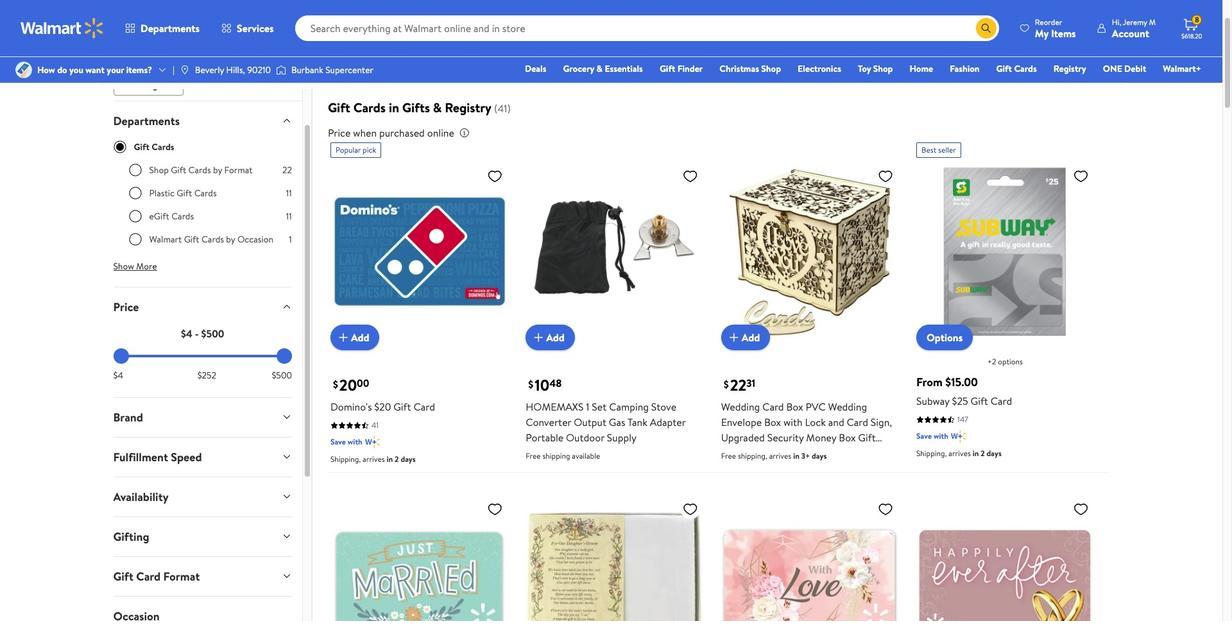 Task type: locate. For each thing, give the bounding box(es) containing it.
2 11 from the top
[[286, 210, 292, 223]]

deals link
[[519, 62, 552, 76]]

gift right $25
[[971, 394, 988, 409]]

1 vertical spatial &
[[433, 99, 442, 116]]

gas
[[609, 416, 626, 430]]

1 horizontal spatial add
[[546, 331, 565, 345]]

by inside sort and filter section element
[[995, 56, 1006, 70]]

$ left 10
[[528, 377, 534, 391]]

1 vertical spatial 1
[[586, 400, 590, 414]]

add for 22
[[742, 331, 760, 345]]

wedding inside button
[[124, 79, 158, 92]]

shop right christmas
[[761, 62, 781, 75]]

0 vertical spatial by
[[995, 56, 1006, 70]]

$4 - $500
[[181, 327, 224, 341]]

$4 range field
[[113, 355, 292, 357]]

add for 10
[[546, 331, 565, 345]]

gift right the sort
[[997, 62, 1012, 75]]

gift down burbank supercenter
[[328, 99, 350, 116]]

gift cards right gift cards radio
[[134, 140, 174, 153]]

shop up plastic
[[149, 164, 169, 176]]

departments button
[[114, 13, 211, 44]]

1 free from the left
[[526, 451, 541, 462]]

1 vertical spatial format
[[163, 569, 200, 585]]

0 horizontal spatial $500
[[201, 327, 224, 341]]

0 horizontal spatial shipping,
[[331, 454, 361, 465]]

0 vertical spatial price
[[328, 126, 351, 140]]

gift inside "link"
[[660, 62, 676, 75]]

shop inside 'link'
[[761, 62, 781, 75]]

$ for 20
[[333, 377, 338, 391]]

1 vertical spatial departments
[[113, 113, 180, 129]]

gift right plastic
[[177, 187, 192, 199]]

shipping, down domino's
[[331, 454, 361, 465]]

0 horizontal spatial registry
[[445, 99, 492, 116]]

save with left walmart plus icon at the left bottom
[[331, 437, 362, 448]]

+2
[[988, 357, 996, 367]]

1 vertical spatial $4
[[113, 369, 123, 382]]

0 horizontal spatial  image
[[15, 62, 32, 78]]

0 horizontal spatial save
[[331, 437, 346, 448]]

0 vertical spatial &
[[597, 62, 603, 75]]

with left walmart plus icon at the left bottom
[[348, 437, 362, 448]]

0 vertical spatial format
[[224, 164, 253, 176]]

domino's $20 gift card image
[[331, 163, 508, 341]]

$ inside $ 10 48
[[528, 377, 534, 391]]

you
[[69, 64, 83, 76]]

with for domino's $20 gift card
[[348, 437, 362, 448]]

cards right sort by |
[[1014, 62, 1037, 75]]

hi,
[[1112, 16, 1122, 27]]

0 horizontal spatial $4
[[113, 369, 123, 382]]

8 $618.20
[[1182, 14, 1203, 40]]

1 horizontal spatial format
[[224, 164, 253, 176]]

0 vertical spatial gift cards
[[997, 62, 1037, 75]]

format inside gift cards "option group"
[[224, 164, 253, 176]]

0 horizontal spatial by
[[213, 164, 222, 176]]

show more
[[113, 260, 157, 273]]

1 horizontal spatial &
[[597, 62, 603, 75]]

popular pick
[[336, 144, 376, 155]]

31
[[747, 377, 756, 391]]

1 horizontal spatial add button
[[526, 325, 575, 351]]

by right the sort
[[995, 56, 1006, 70]]

arrives down walmart plus icon at the left bottom
[[363, 454, 385, 465]]

0 horizontal spatial shipping, arrives in 2 days
[[331, 454, 416, 465]]

1 horizontal spatial shop
[[761, 62, 781, 75]]

0 horizontal spatial gift cards
[[134, 140, 174, 153]]

departments inside popup button
[[141, 21, 200, 35]]

0 horizontal spatial $
[[333, 377, 338, 391]]

0 horizontal spatial price
[[113, 299, 139, 315]]

homemaxs
[[526, 400, 584, 414]]

& right grocery
[[597, 62, 603, 75]]

0 vertical spatial departments
[[141, 21, 200, 35]]

None radio
[[129, 164, 142, 176], [129, 210, 142, 223], [129, 164, 142, 176], [129, 210, 142, 223]]

3 $ from the left
[[724, 377, 729, 391]]

search icon image
[[981, 23, 992, 33]]

home
[[910, 62, 933, 75]]

deals
[[525, 62, 547, 75]]

by up plastic gift cards in the top of the page
[[213, 164, 222, 176]]

2 horizontal spatial  image
[[276, 64, 286, 76]]

shipping, down the subway
[[917, 448, 947, 459]]

$4 up brand
[[113, 369, 123, 382]]

shop right toy at the top
[[873, 62, 893, 75]]

sign,
[[871, 416, 892, 430]]

1 vertical spatial 11
[[286, 210, 292, 223]]

1 inside homemaxs 1 set camping stove converter output gas tank adapter portable outdoor supply free shipping available
[[586, 400, 590, 414]]

add button up 31
[[721, 325, 770, 351]]

 image right 90210
[[276, 64, 286, 76]]

1 horizontal spatial $
[[528, 377, 534, 391]]

1 horizontal spatial $4
[[181, 327, 193, 341]]

walmart+
[[1163, 62, 1202, 75]]

electronics
[[798, 62, 842, 75]]

save left walmart plus image
[[917, 431, 932, 442]]

free
[[526, 451, 541, 462], [721, 451, 736, 462]]

&
[[597, 62, 603, 75], [433, 99, 442, 116]]

1 vertical spatial by
[[213, 164, 222, 176]]

2 horizontal spatial add
[[742, 331, 760, 345]]

1 11 from the top
[[286, 187, 292, 199]]

2 horizontal spatial with
[[934, 431, 949, 442]]

tank
[[628, 416, 648, 430]]

add button up the 00
[[331, 325, 380, 351]]

$20
[[374, 400, 391, 414]]

shipping,
[[917, 448, 947, 459], [331, 454, 361, 465]]

0 vertical spatial 22
[[282, 164, 292, 176]]

 image left how
[[15, 62, 32, 78]]

1 vertical spatial price
[[113, 299, 139, 315]]

departments up 'store'
[[141, 21, 200, 35]]

with for subway $25 gift card
[[934, 431, 949, 442]]

20
[[339, 375, 357, 396]]

0 horizontal spatial save with
[[331, 437, 362, 448]]

your
[[107, 64, 124, 76]]

graduation
[[820, 462, 870, 476]]

0 vertical spatial registry
[[1054, 62, 1087, 75]]

in-store button
[[113, 53, 183, 73]]

plastic gift cards
[[149, 187, 217, 199]]

when
[[353, 126, 377, 140]]

1 horizontal spatial free
[[721, 451, 736, 462]]

2 add to cart image from the left
[[726, 330, 742, 346]]

homemaxs 1 set camping stove converter output gas tank adapter portable outdoor supply image
[[526, 163, 703, 341]]

party
[[873, 462, 896, 476]]

save with for domino's $20 gift card
[[331, 437, 362, 448]]

add to favorites list, happily ever after walmart gift card image
[[1074, 502, 1089, 518]]

add to favorites list, subway $25 gift card image
[[1074, 168, 1089, 184]]

walmart+ link
[[1158, 62, 1207, 76]]

upgraded
[[721, 431, 765, 445]]

2 horizontal spatial days
[[987, 448, 1002, 459]]

arrives
[[949, 448, 971, 459], [769, 451, 792, 462], [363, 454, 385, 465]]

shipping, for domino's $20 gift card
[[331, 454, 361, 465]]

wedding
[[124, 79, 158, 92], [721, 400, 760, 414], [828, 400, 867, 414], [780, 446, 819, 461]]

 image left the beverly
[[180, 65, 190, 75]]

2 free from the left
[[721, 451, 736, 462]]

add to cart image
[[531, 330, 546, 346], [726, 330, 742, 346]]

0 horizontal spatial add
[[351, 331, 369, 345]]

$
[[333, 377, 338, 391], [528, 377, 534, 391], [724, 377, 729, 391]]

| right the sort
[[1011, 56, 1013, 70]]

0 horizontal spatial add button
[[331, 325, 380, 351]]

0 vertical spatial $4
[[181, 327, 193, 341]]

registry down items
[[1054, 62, 1087, 75]]

& right gifts
[[433, 99, 442, 116]]

arrives for subway $25 gift card
[[949, 448, 971, 459]]

save left walmart plus icon at the left bottom
[[331, 437, 346, 448]]

1 $ from the left
[[333, 377, 338, 391]]

| right 'store'
[[173, 64, 174, 76]]

1 horizontal spatial $500
[[272, 369, 292, 382]]

0 horizontal spatial arrives
[[363, 454, 385, 465]]

3 add from the left
[[742, 331, 760, 345]]

gift down sign,
[[858, 431, 876, 445]]

1 horizontal spatial save
[[917, 431, 932, 442]]

0 horizontal spatial days
[[401, 454, 416, 465]]

shop for toy shop
[[873, 62, 893, 75]]

1 horizontal spatial shipping, arrives in 2 days
[[917, 448, 1002, 459]]

departments down wedding button
[[113, 113, 180, 129]]

2 $ from the left
[[528, 377, 534, 391]]

1 horizontal spatial add to cart image
[[726, 330, 742, 346]]

2 vertical spatial by
[[226, 233, 235, 246]]

8
[[1195, 14, 1200, 25]]

3 add button from the left
[[721, 325, 770, 351]]

1 horizontal spatial 1
[[586, 400, 590, 414]]

wedding up envelope
[[721, 400, 760, 414]]

Walmart Site-Wide search field
[[295, 15, 999, 41]]

1 right occasion
[[289, 233, 292, 246]]

add button
[[331, 325, 380, 351], [526, 325, 575, 351], [721, 325, 770, 351]]

fulfillment speed
[[113, 449, 202, 465]]

0 vertical spatial 1
[[289, 233, 292, 246]]

1 inside gift cards "option group"
[[289, 233, 292, 246]]

add
[[351, 331, 369, 345], [546, 331, 565, 345], [742, 331, 760, 345]]

add to cart image up 10
[[531, 330, 546, 346]]

shower
[[785, 462, 818, 476]]

price
[[328, 126, 351, 140], [113, 299, 139, 315]]

format down departments tab on the left top of the page
[[224, 164, 253, 176]]

add up 48
[[546, 331, 565, 345]]

elegant flowers with love walmart gift card image
[[721, 496, 899, 621]]

toy shop link
[[852, 62, 899, 76]]

walmart plus image
[[365, 436, 380, 449]]

in-store
[[138, 56, 168, 69]]

gift down gifting
[[113, 569, 133, 585]]

Search search field
[[295, 15, 999, 41]]

2 add button from the left
[[526, 325, 575, 351]]

domino's $20 gift card
[[331, 400, 435, 414]]

shipping, arrives in 2 days down walmart plus image
[[917, 448, 1002, 459]]

gift up plastic gift cards in the top of the page
[[171, 164, 186, 176]]

0 horizontal spatial 22
[[282, 164, 292, 176]]

0 vertical spatial 11
[[286, 187, 292, 199]]

add to cart image up $ 22 31
[[726, 330, 742, 346]]

format inside dropdown button
[[163, 569, 200, 585]]

portable
[[526, 431, 564, 445]]

1 vertical spatial $500
[[272, 369, 292, 382]]

want
[[86, 64, 105, 76]]

card down gifting
[[136, 569, 161, 585]]

price up popular
[[328, 126, 351, 140]]

box left for
[[745, 446, 762, 461]]

0 horizontal spatial free
[[526, 451, 541, 462]]

shipping, arrives in 2 days for domino's $20 gift card
[[331, 454, 416, 465]]

2 horizontal spatial shop
[[873, 62, 893, 75]]

Gift Cards radio
[[113, 140, 126, 153]]

$ inside $ 22 31
[[724, 377, 729, 391]]

shop inside gift cards "option group"
[[149, 164, 169, 176]]

by for 1
[[226, 233, 235, 246]]

free down upgraded
[[721, 451, 736, 462]]

wedding card box pvc wedding envelope box with lock and card sign, upgraded security money box gift card box for wedding reception birthday baby shower graduation party supplies image
[[721, 163, 899, 341]]

arrives down security
[[769, 451, 792, 462]]

wedding down items?
[[124, 79, 158, 92]]

add button up 48
[[526, 325, 575, 351]]

save with left walmart plus image
[[917, 431, 949, 442]]

add up 31
[[742, 331, 760, 345]]

do
[[57, 64, 67, 76]]

gift cards right the sort
[[997, 62, 1037, 75]]

availability button
[[103, 477, 302, 517]]

price down show
[[113, 299, 139, 315]]

1 left set
[[586, 400, 590, 414]]

how do you want your items?
[[37, 64, 152, 76]]

22 inside gift cards "option group"
[[282, 164, 292, 176]]

gifting
[[113, 529, 149, 545]]

(41)
[[494, 101, 511, 116]]

2 horizontal spatial $
[[724, 377, 729, 391]]

1 add to cart image from the left
[[531, 330, 546, 346]]

None radio
[[129, 187, 142, 199], [129, 233, 142, 246], [129, 187, 142, 199], [129, 233, 142, 246]]

gift inside dropdown button
[[113, 569, 133, 585]]

gift left the finder
[[660, 62, 676, 75]]

0 horizontal spatial format
[[163, 569, 200, 585]]

grocery & essentials link
[[557, 62, 649, 76]]

sort by |
[[973, 56, 1013, 70]]

1 horizontal spatial with
[[784, 416, 803, 430]]

1 horizontal spatial arrives
[[769, 451, 792, 462]]

baby
[[761, 462, 783, 476]]

 image
[[15, 62, 32, 78], [276, 64, 286, 76], [180, 65, 190, 75]]

$4 left -
[[181, 327, 193, 341]]

lock
[[805, 416, 826, 430]]

departments tab
[[103, 101, 302, 140]]

1 horizontal spatial  image
[[180, 65, 190, 75]]

arrives down walmart plus image
[[949, 448, 971, 459]]

with inside wedding card box pvc wedding envelope box with lock and card sign, upgraded security money box gift card box for wedding reception birthday baby shower graduation party supplies
[[784, 416, 803, 430]]

card down +2 options
[[991, 394, 1012, 409]]

11 for egift cards
[[286, 210, 292, 223]]

in-
[[138, 56, 148, 69]]

walmart image
[[21, 18, 104, 39]]

0 horizontal spatial add to cart image
[[531, 330, 546, 346]]

card inside gift card format dropdown button
[[136, 569, 161, 585]]

add to cart image for 10
[[531, 330, 546, 346]]

seller
[[938, 144, 956, 155]]

$ inside the $ 20 00
[[333, 377, 338, 391]]

1 horizontal spatial 2
[[981, 448, 985, 459]]

format down gifting dropdown button in the bottom left of the page
[[163, 569, 200, 585]]

save
[[917, 431, 932, 442], [331, 437, 346, 448]]

1 vertical spatial 22
[[730, 375, 747, 396]]

2 add from the left
[[546, 331, 565, 345]]

1 horizontal spatial |
[[1011, 56, 1013, 70]]

1 horizontal spatial price
[[328, 126, 351, 140]]

add up the 00
[[351, 331, 369, 345]]

11
[[286, 187, 292, 199], [286, 210, 292, 223]]

jeremy
[[1123, 16, 1148, 27]]

$ left the 20
[[333, 377, 338, 391]]

by left occasion
[[226, 233, 235, 246]]

with up security
[[784, 416, 803, 430]]

2 horizontal spatial add button
[[721, 325, 770, 351]]

available
[[572, 451, 600, 462]]

departments inside dropdown button
[[113, 113, 180, 129]]

wedding button
[[113, 75, 183, 95]]

for
[[764, 446, 778, 461]]

$ 20 00
[[333, 375, 369, 396]]

0 horizontal spatial 2
[[395, 454, 399, 465]]

registry up 'legal information' icon
[[445, 99, 492, 116]]

2 horizontal spatial arrives
[[949, 448, 971, 459]]

wedding up shower
[[780, 446, 819, 461]]

supercenter
[[326, 64, 374, 76]]

shipping, arrives in 2 days
[[917, 448, 1002, 459], [331, 454, 416, 465]]

|
[[1011, 56, 1013, 70], [173, 64, 174, 76]]

0 vertical spatial $500
[[201, 327, 224, 341]]

$4 for $4 - $500
[[181, 327, 193, 341]]

price inside dropdown button
[[113, 299, 139, 315]]

reorder
[[1035, 16, 1063, 27]]

0 horizontal spatial with
[[348, 437, 362, 448]]

1 horizontal spatial shipping,
[[917, 448, 947, 459]]

1 add from the left
[[351, 331, 369, 345]]

fulfillment speed tab
[[103, 438, 302, 477]]

outdoor
[[566, 431, 605, 445]]

clear
[[455, 56, 476, 69]]

box up reception
[[839, 431, 856, 445]]

1 horizontal spatial save with
[[917, 431, 949, 442]]

shipping, arrives in 2 days down walmart plus icon at the left bottom
[[331, 454, 416, 465]]

free down "portable"
[[526, 451, 541, 462]]

in down domino's $20 gift card
[[387, 454, 393, 465]]

fulfillment
[[113, 449, 168, 465]]

from
[[917, 375, 943, 391]]

$ for 22
[[724, 377, 729, 391]]

options
[[998, 357, 1023, 367]]

0 horizontal spatial &
[[433, 99, 442, 116]]

toy
[[858, 62, 871, 75]]

arrives for domino's $20 gift card
[[363, 454, 385, 465]]

cards left occasion
[[202, 233, 224, 246]]

shipping
[[543, 451, 570, 462]]

add to cart image for 22
[[726, 330, 742, 346]]

add to favorites list, from the bride's parents to the groom poetry wedding handkerchief image
[[683, 502, 698, 518]]

reorder my items
[[1035, 16, 1076, 40]]

0 horizontal spatial shop
[[149, 164, 169, 176]]

tab
[[103, 597, 302, 621]]

with left walmart plus image
[[934, 431, 949, 442]]

2 horizontal spatial by
[[995, 56, 1006, 70]]

0 horizontal spatial 1
[[289, 233, 292, 246]]

1 horizontal spatial by
[[226, 233, 235, 246]]

$ left 31
[[724, 377, 729, 391]]



Task type: describe. For each thing, give the bounding box(es) containing it.
1 vertical spatial gift cards
[[134, 140, 174, 153]]

security
[[767, 431, 804, 445]]

add to favorites list, domino's $20 gift card image
[[487, 168, 503, 184]]

00
[[357, 377, 369, 391]]

egift cards
[[149, 210, 194, 223]]

add button for 10
[[526, 325, 575, 351]]

availability tab
[[103, 477, 302, 517]]

price for price
[[113, 299, 139, 315]]

all
[[478, 56, 486, 69]]

gifts
[[402, 99, 430, 116]]

add to favorites list, just married aqua walmart gift card image
[[487, 502, 503, 518]]

stove
[[651, 400, 677, 414]]

show
[[113, 260, 134, 273]]

christmas shop link
[[714, 62, 787, 76]]

$15.00
[[946, 375, 978, 391]]

m
[[1149, 16, 1156, 27]]

supplies
[[721, 477, 758, 491]]

$ 22 31
[[724, 375, 756, 396]]

hi, jeremy m account
[[1112, 16, 1156, 40]]

gifting tab
[[103, 517, 302, 556]]

-
[[195, 327, 199, 341]]

one debit link
[[1097, 62, 1152, 76]]

shipping, arrives in 2 days for subway $25 gift card
[[917, 448, 1002, 459]]

debit
[[1125, 62, 1147, 75]]

home link
[[904, 62, 939, 76]]

burbank supercenter
[[291, 64, 374, 76]]

from the bride's parents to the groom poetry wedding handkerchief image
[[526, 496, 703, 621]]

price for price when purchased online
[[328, 126, 351, 140]]

2 for subway $25 gift card
[[981, 448, 985, 459]]

money
[[806, 431, 837, 445]]

sponsored
[[1061, 15, 1097, 26]]

best
[[922, 144, 937, 155]]

gift card format
[[113, 569, 200, 585]]

card right and
[[847, 416, 868, 430]]

add to favorites list, elegant flowers with love walmart gift card image
[[878, 502, 894, 518]]

gift finder
[[660, 62, 703, 75]]

gift right $20
[[394, 400, 411, 414]]

gift inside from $15.00 subway $25 gift card
[[971, 394, 988, 409]]

box left pvc at the right bottom
[[787, 400, 803, 414]]

how
[[37, 64, 55, 76]]

gift cards link
[[991, 62, 1043, 76]]

just married aqua walmart gift card image
[[331, 496, 508, 621]]

electronics link
[[792, 62, 847, 76]]

items
[[1051, 26, 1076, 40]]

plastic
[[149, 187, 175, 199]]

cards up when
[[353, 99, 386, 116]]

cards down plastic gift cards in the top of the page
[[171, 210, 194, 223]]

gift cards in gifts & registry (41)
[[328, 99, 511, 116]]

adapter
[[650, 416, 686, 430]]

store
[[148, 56, 168, 69]]

card up security
[[763, 400, 784, 414]]

1 horizontal spatial days
[[812, 451, 827, 462]]

sort and filter section element
[[98, 42, 1125, 84]]

1 horizontal spatial registry
[[1054, 62, 1087, 75]]

sort
[[973, 56, 992, 70]]

shipping, for subway $25 gift card
[[917, 448, 947, 459]]

happily ever after walmart gift card image
[[917, 496, 1094, 621]]

my
[[1035, 26, 1049, 40]]

gift right walmart
[[184, 233, 199, 246]]

save with for subway $25 gift card
[[917, 431, 949, 442]]

card right $20
[[414, 400, 435, 414]]

in left gifts
[[389, 99, 399, 116]]

subway $25 gift card image
[[917, 163, 1094, 341]]

one debit
[[1103, 62, 1147, 75]]

days for domino's $20 gift card
[[401, 454, 416, 465]]

days for subway $25 gift card
[[987, 448, 1002, 459]]

brand button
[[103, 398, 302, 437]]

1 horizontal spatial gift cards
[[997, 62, 1037, 75]]

wedding up and
[[828, 400, 867, 414]]

 image for how
[[15, 62, 32, 78]]

show more button
[[103, 256, 167, 277]]

11 for plastic gift cards
[[286, 187, 292, 199]]

hills,
[[226, 64, 245, 76]]

and
[[829, 416, 845, 430]]

price when purchased online
[[328, 126, 454, 140]]

fashion
[[950, 62, 980, 75]]

add to favorites list, homemaxs 1 set camping stove converter output gas tank adapter portable outdoor supply image
[[683, 168, 698, 184]]

cards down "shop gift cards by format"
[[194, 187, 217, 199]]

box up security
[[764, 416, 781, 430]]

card inside from $15.00 subway $25 gift card
[[991, 394, 1012, 409]]

burbank
[[291, 64, 323, 76]]

shop for christmas shop
[[761, 62, 781, 75]]

legal information image
[[459, 128, 470, 138]]

popular
[[336, 144, 361, 155]]

card up birthday
[[721, 446, 743, 461]]

gift card format tab
[[103, 557, 302, 596]]

from $15.00 subway $25 gift card
[[917, 375, 1012, 409]]

clear all button
[[450, 53, 492, 73]]

2 for domino's $20 gift card
[[395, 454, 399, 465]]

1 horizontal spatial 22
[[730, 375, 747, 396]]

walmart plus image
[[951, 430, 966, 443]]

homemaxs 1 set camping stove converter output gas tank adapter portable outdoor supply free shipping available
[[526, 400, 686, 462]]

free inside homemaxs 1 set camping stove converter output gas tank adapter portable outdoor supply free shipping available
[[526, 451, 541, 462]]

48
[[550, 377, 562, 391]]

gift cards option group
[[129, 164, 292, 256]]

reception
[[821, 446, 867, 461]]

pvc
[[806, 400, 826, 414]]

shop gift cards by format
[[149, 164, 253, 176]]

$4 for $4
[[113, 369, 123, 382]]

price tab
[[103, 287, 302, 327]]

options link
[[917, 325, 973, 351]]

$252
[[198, 369, 216, 382]]

departments button
[[103, 101, 302, 140]]

best seller
[[922, 144, 956, 155]]

egift
[[149, 210, 169, 223]]

$ 10 48
[[528, 375, 562, 396]]

$ for 10
[[528, 377, 534, 391]]

christmas
[[720, 62, 759, 75]]

services
[[237, 21, 274, 35]]

output
[[574, 416, 607, 430]]

+2 options
[[988, 357, 1023, 367]]

in left 3+
[[793, 451, 800, 462]]

 image for beverly
[[180, 65, 190, 75]]

brand
[[113, 409, 143, 425]]

1 add button from the left
[[331, 325, 380, 351]]

occasion
[[237, 233, 274, 246]]

gift inside wedding card box pvc wedding envelope box with lock and card sign, upgraded security money box gift card box for wedding reception birthday baby shower graduation party supplies
[[858, 431, 876, 445]]

shipping,
[[738, 451, 768, 462]]

cards right gift cards radio
[[152, 140, 174, 153]]

grocery
[[563, 62, 595, 75]]

wedding list item
[[113, 72, 186, 95]]

fulfillment speed button
[[103, 438, 302, 477]]

gift right gift cards radio
[[134, 140, 150, 153]]

0 horizontal spatial |
[[173, 64, 174, 76]]

camping
[[609, 400, 649, 414]]

147
[[958, 414, 969, 425]]

$504 range field
[[113, 355, 292, 357]]

 image for burbank
[[276, 64, 286, 76]]

by for 22
[[213, 164, 222, 176]]

birthday
[[721, 462, 759, 476]]

walmart gift cards by occasion
[[149, 233, 274, 246]]

pick
[[363, 144, 376, 155]]

save for domino's $20 gift card
[[331, 437, 346, 448]]

add to favorites list, wedding card box pvc wedding envelope box with lock and card sign, upgraded security money box gift card box for wedding reception birthday baby shower graduation party supplies image
[[878, 168, 894, 184]]

beverly hills, 90210
[[195, 64, 271, 76]]

ad disclaimer and feedback image
[[1099, 15, 1110, 26]]

supply
[[607, 431, 637, 445]]

brand tab
[[103, 398, 302, 437]]

| inside sort and filter section element
[[1011, 56, 1013, 70]]

gift finder link
[[654, 62, 709, 76]]

add to cart image
[[336, 330, 351, 346]]

in down from $15.00 subway $25 gift card
[[973, 448, 979, 459]]

clear all
[[455, 56, 486, 69]]

1 vertical spatial registry
[[445, 99, 492, 116]]

finder
[[678, 62, 703, 75]]

cards up plastic gift cards in the top of the page
[[188, 164, 211, 176]]

save for subway $25 gift card
[[917, 431, 932, 442]]

add button for 22
[[721, 325, 770, 351]]



Task type: vqa. For each thing, say whether or not it's contained in the screenshot.
the rightmost 'House'
no



